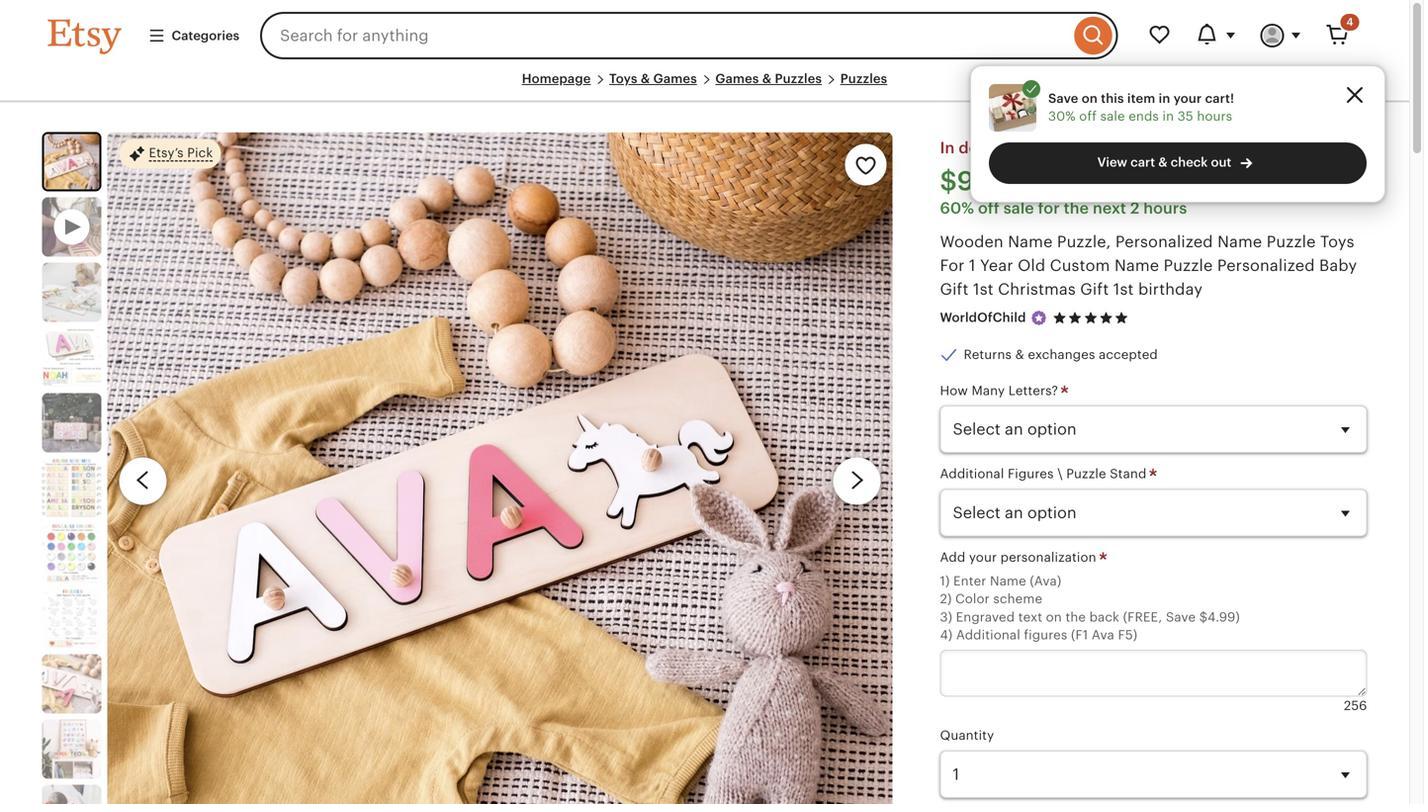 Task type: describe. For each thing, give the bounding box(es) containing it.
2 vertical spatial in
[[1193, 139, 1207, 157]]

stand
[[1110, 467, 1147, 481]]

(free,
[[1123, 610, 1163, 625]]

your inside save on this item in your cart! 30% off sale ends in 35 hours
[[1174, 91, 1202, 106]]

0 horizontal spatial personalized
[[1116, 233, 1214, 251]]

2 1st from the left
[[1114, 281, 1134, 298]]

etsy's pick button
[[119, 138, 221, 170]]

last
[[1240, 139, 1267, 157]]

wooden name puzzle personalized name puzzle toys for 1 year image 6 image
[[42, 524, 101, 583]]

ava
[[1092, 628, 1115, 643]]

wooden name puzzle personalized name puzzle toys for 1 year image 8 image
[[42, 655, 101, 714]]

birthday
[[1139, 281, 1203, 298]]

toys & games link
[[609, 71, 697, 86]]

out
[[1211, 155, 1232, 170]]

name up birthday
[[1115, 257, 1160, 275]]

etsy's pick
[[149, 145, 213, 160]]

add
[[940, 550, 966, 565]]

the inside 1) enter name (ava) 2) color scheme 3) engraved text on the back (free, save $4.99) 4) additional figures (f1 ava f5)
[[1066, 610, 1086, 625]]

2 gift from the left
[[1081, 281, 1109, 298]]

name up "old"
[[1008, 233, 1053, 251]]

off inside save on this item in your cart! 30% off sale ends in 35 hours
[[1080, 109, 1097, 124]]

name inside 1) enter name (ava) 2) color scheme 3) engraved text on the back (free, save $4.99) 4) additional figures (f1 ava f5)
[[990, 574, 1027, 589]]

0 vertical spatial the
[[1211, 139, 1236, 157]]

for
[[940, 257, 965, 275]]

pick
[[187, 145, 213, 160]]

games & puzzles
[[716, 71, 822, 86]]

1 games from the left
[[654, 71, 697, 86]]

etsy's
[[149, 145, 184, 160]]

wooden name puzzle personalized name puzzle toys for 1 year image 5 image
[[42, 459, 101, 518]]

(f1
[[1071, 628, 1089, 643]]

Add your personalization text field
[[940, 650, 1368, 697]]

wooden
[[940, 233, 1004, 251]]

wooden name puzzle personalized name puzzle toys for 1 year image 7 image
[[42, 589, 101, 649]]

year
[[980, 257, 1014, 275]]

$24.00+
[[1037, 174, 1088, 189]]

name down out in the right top of the page
[[1218, 233, 1263, 251]]

view cart & check out link
[[989, 143, 1367, 184]]

back
[[1090, 610, 1120, 625]]

view cart & check out
[[1098, 155, 1232, 170]]

how many letters?
[[940, 383, 1062, 398]]

1 vertical spatial in
[[1163, 109, 1174, 124]]

4)
[[940, 628, 953, 643]]

figures
[[1008, 467, 1054, 481]]

item
[[1128, 91, 1156, 106]]

exchanges
[[1028, 347, 1096, 362]]

view
[[1098, 155, 1128, 170]]

people
[[1044, 139, 1097, 157]]

1 gift from the left
[[940, 281, 969, 298]]

worldofchild link
[[940, 310, 1026, 325]]

30%
[[1049, 109, 1076, 124]]

1 puzzles from the left
[[775, 71, 822, 86]]

wooden name puzzle personalized name puzzle toys for 1 year image 2 image
[[42, 263, 101, 322]]

1)
[[940, 574, 950, 589]]

star_seller image
[[1030, 309, 1048, 327]]

bought
[[1101, 139, 1157, 157]]

additional figures \ puzzle stand
[[940, 467, 1151, 481]]

4 link
[[1314, 12, 1362, 59]]

0 vertical spatial puzzle
[[1267, 233, 1316, 251]]

baby
[[1320, 257, 1358, 275]]

accepted
[[1099, 347, 1158, 362]]

text
[[1019, 610, 1043, 625]]

cart!
[[1206, 91, 1235, 106]]

add your personalization
[[940, 550, 1100, 565]]

returns
[[964, 347, 1012, 362]]

1 horizontal spatial wooden name puzzle personalized name puzzle toys for 1 year image 1 image
[[107, 132, 893, 804]]

256
[[1344, 698, 1368, 713]]

35
[[1178, 109, 1194, 124]]

for
[[1038, 200, 1060, 217]]

returns & exchanges accepted
[[964, 347, 1158, 362]]

additional inside 1) enter name (ava) 2) color scheme 3) engraved text on the back (free, save $4.99) 4) additional figures (f1 ava f5)
[[957, 628, 1021, 643]]

sale inside save on this item in your cart! 30% off sale ends in 35 hours
[[1101, 109, 1126, 124]]

demand.
[[959, 139, 1027, 157]]

save on this item in your cart! 30% off sale ends in 35 hours
[[1049, 91, 1235, 124]]

1 vertical spatial the
[[1064, 200, 1089, 217]]



Task type: locate. For each thing, give the bounding box(es) containing it.
check
[[1171, 155, 1208, 170]]

0 vertical spatial save
[[1049, 91, 1079, 106]]

1 horizontal spatial 2
[[1131, 200, 1140, 217]]

60%
[[940, 200, 975, 217]]

games
[[654, 71, 697, 86], [716, 71, 759, 86]]

sale down $9.60+ $24.00+
[[1004, 200, 1035, 217]]

0 horizontal spatial gift
[[940, 281, 969, 298]]

puzzle right "\"
[[1067, 467, 1107, 481]]

1 horizontal spatial your
[[1174, 91, 1202, 106]]

save inside 1) enter name (ava) 2) color scheme 3) engraved text on the back (free, save $4.99) 4) additional figures (f1 ava f5)
[[1166, 610, 1196, 625]]

gift
[[940, 281, 969, 298], [1081, 281, 1109, 298]]

puzzles left puzzles link
[[775, 71, 822, 86]]

60% off sale for the next 2 hours
[[940, 200, 1188, 217]]

2)
[[940, 592, 952, 607]]

quantity
[[940, 728, 995, 743]]

1 horizontal spatial puzzle
[[1164, 257, 1213, 275]]

1 vertical spatial personalized
[[1218, 257, 1315, 275]]

1st left birthday
[[1114, 281, 1134, 298]]

christmas
[[998, 281, 1076, 298]]

2 left people
[[1031, 139, 1040, 157]]

categories button
[[133, 18, 254, 54]]

& right cart
[[1159, 155, 1168, 170]]

1 vertical spatial 2
[[1131, 200, 1140, 217]]

2 right next
[[1131, 200, 1140, 217]]

1 horizontal spatial gift
[[1081, 281, 1109, 298]]

$4.99)
[[1200, 610, 1240, 625]]

1 vertical spatial puzzle
[[1164, 257, 1213, 275]]

next
[[1093, 200, 1127, 217]]

games & puzzles link
[[716, 71, 822, 86]]

on inside 1) enter name (ava) 2) color scheme 3) engraved text on the back (free, save $4.99) 4) additional figures (f1 ava f5)
[[1046, 610, 1062, 625]]

off down $9.60+
[[978, 200, 1000, 217]]

gift down custom in the top of the page
[[1081, 281, 1109, 298]]

0 vertical spatial additional
[[940, 467, 1005, 481]]

0 vertical spatial this
[[1101, 91, 1124, 106]]

toys
[[609, 71, 638, 86], [1321, 233, 1355, 251]]

figures
[[1024, 628, 1068, 643]]

custom
[[1050, 257, 1111, 275]]

sale
[[1101, 109, 1126, 124], [1004, 200, 1035, 217]]

hours.
[[1294, 139, 1342, 157]]

save inside save on this item in your cart! 30% off sale ends in 35 hours
[[1049, 91, 1079, 106]]

color
[[956, 592, 990, 607]]

toys & games
[[609, 71, 697, 86]]

0 horizontal spatial save
[[1049, 91, 1079, 106]]

& right returns
[[1016, 347, 1025, 362]]

save
[[1049, 91, 1079, 106], [1166, 610, 1196, 625]]

0 horizontal spatial puzzle
[[1067, 467, 1107, 481]]

0 horizontal spatial 2
[[1031, 139, 1040, 157]]

& for toys & games
[[641, 71, 650, 86]]

puzzle,
[[1058, 233, 1112, 251]]

$9.60+
[[940, 166, 1031, 196]]

1st
[[973, 281, 994, 298], [1114, 281, 1134, 298]]

name
[[1008, 233, 1053, 251], [1218, 233, 1263, 251], [1115, 257, 1160, 275], [990, 574, 1027, 589]]

personalized left 'baby' at the top right of page
[[1218, 257, 1315, 275]]

the up (f1
[[1066, 610, 1086, 625]]

categories banner
[[12, 0, 1397, 71]]

on up figures
[[1046, 610, 1062, 625]]

homepage link
[[522, 71, 591, 86]]

wooden name puzzle, personalized name puzzle toys for 1 year old custom name puzzle personalized baby gift 1st christmas gift 1st birthday
[[940, 233, 1358, 298]]

1 vertical spatial additional
[[957, 628, 1021, 643]]

1 vertical spatial save
[[1166, 610, 1196, 625]]

categories
[[172, 28, 240, 43]]

1 vertical spatial on
[[1046, 610, 1062, 625]]

in right item
[[1159, 91, 1171, 106]]

1 horizontal spatial off
[[1080, 109, 1097, 124]]

0 horizontal spatial hours
[[1144, 200, 1188, 217]]

this
[[1101, 91, 1124, 106], [1161, 139, 1189, 157]]

0 vertical spatial in
[[1159, 91, 1171, 106]]

1 vertical spatial sale
[[1004, 200, 1035, 217]]

1 horizontal spatial on
[[1082, 91, 1098, 106]]

enter
[[954, 574, 987, 589]]

on
[[1082, 91, 1098, 106], [1046, 610, 1062, 625]]

in demand. 2 people bought this in the last 24 hours.
[[940, 139, 1342, 157]]

worldofchild
[[940, 310, 1026, 325]]

letters?
[[1009, 383, 1059, 398]]

1 horizontal spatial save
[[1166, 610, 1196, 625]]

save up the 30%
[[1049, 91, 1079, 106]]

1 horizontal spatial sale
[[1101, 109, 1126, 124]]

1st down the 1
[[973, 281, 994, 298]]

0 horizontal spatial games
[[654, 71, 697, 86]]

(ava)
[[1030, 574, 1062, 589]]

wooden name puzzle personalized name puzzle toys for 1 year image 9 image
[[42, 720, 101, 779]]

2 vertical spatial puzzle
[[1067, 467, 1107, 481]]

0 horizontal spatial wooden name puzzle personalized name puzzle toys for 1 year image 1 image
[[44, 134, 99, 190]]

$9.60+ $24.00+
[[940, 166, 1088, 196]]

2 vertical spatial the
[[1066, 610, 1086, 625]]

this inside save on this item in your cart! 30% off sale ends in 35 hours
[[1101, 91, 1124, 106]]

scheme
[[994, 592, 1043, 607]]

1 vertical spatial toys
[[1321, 233, 1355, 251]]

this down 35
[[1161, 139, 1189, 157]]

games right toys & games
[[716, 71, 759, 86]]

the right the for
[[1064, 200, 1089, 217]]

off right the 30%
[[1080, 109, 1097, 124]]

2 horizontal spatial puzzle
[[1267, 233, 1316, 251]]

hours
[[1197, 109, 1233, 124], [1144, 200, 1188, 217]]

1 vertical spatial hours
[[1144, 200, 1188, 217]]

additional down engraved
[[957, 628, 1021, 643]]

toys up 'baby' at the top right of page
[[1321, 233, 1355, 251]]

1 horizontal spatial 1st
[[1114, 281, 1134, 298]]

0 horizontal spatial toys
[[609, 71, 638, 86]]

the left last at the top of the page
[[1211, 139, 1236, 157]]

None search field
[[260, 12, 1118, 59]]

& for returns & exchanges accepted
[[1016, 347, 1025, 362]]

your up 35
[[1174, 91, 1202, 106]]

in left 35
[[1163, 109, 1174, 124]]

many
[[972, 383, 1005, 398]]

this left item
[[1101, 91, 1124, 106]]

in
[[940, 139, 955, 157]]

hours inside save on this item in your cart! 30% off sale ends in 35 hours
[[1197, 109, 1233, 124]]

save right (free,
[[1166, 610, 1196, 625]]

personalized
[[1116, 233, 1214, 251], [1218, 257, 1315, 275]]

wooden name puzzle personalized name puzzle toys for 1 year image 3 image
[[42, 328, 101, 387]]

1 horizontal spatial personalized
[[1218, 257, 1315, 275]]

none search field inside categories banner
[[260, 12, 1118, 59]]

personalized up birthday
[[1116, 233, 1214, 251]]

homepage
[[522, 71, 591, 86]]

off
[[1080, 109, 1097, 124], [978, 200, 1000, 217]]

0 vertical spatial your
[[1174, 91, 1202, 106]]

how
[[940, 383, 968, 398]]

games down "search for anything" text field
[[654, 71, 697, 86]]

engraved
[[956, 610, 1015, 625]]

additional left figures
[[940, 467, 1005, 481]]

puzzle
[[1267, 233, 1316, 251], [1164, 257, 1213, 275], [1067, 467, 1107, 481]]

1 horizontal spatial puzzles
[[841, 71, 888, 86]]

Search for anything text field
[[260, 12, 1070, 59]]

ends
[[1129, 109, 1159, 124]]

puzzles link
[[841, 71, 888, 86]]

4
[[1347, 16, 1354, 28]]

0 horizontal spatial puzzles
[[775, 71, 822, 86]]

2 puzzles from the left
[[841, 71, 888, 86]]

2
[[1031, 139, 1040, 157], [1131, 200, 1140, 217]]

sale left ends
[[1101, 109, 1126, 124]]

0 vertical spatial on
[[1082, 91, 1098, 106]]

24
[[1271, 139, 1290, 157]]

in left out in the right top of the page
[[1193, 139, 1207, 157]]

0 vertical spatial toys
[[609, 71, 638, 86]]

additional
[[940, 467, 1005, 481], [957, 628, 1021, 643]]

0 horizontal spatial your
[[969, 550, 997, 565]]

0 horizontal spatial sale
[[1004, 200, 1035, 217]]

menu bar
[[48, 71, 1362, 102]]

on left item
[[1082, 91, 1098, 106]]

in
[[1159, 91, 1171, 106], [1163, 109, 1174, 124], [1193, 139, 1207, 157]]

1 vertical spatial off
[[978, 200, 1000, 217]]

gift down 'for'
[[940, 281, 969, 298]]

1 horizontal spatial toys
[[1321, 233, 1355, 251]]

2 games from the left
[[716, 71, 759, 86]]

0 vertical spatial off
[[1080, 109, 1097, 124]]

\
[[1058, 467, 1063, 481]]

1 vertical spatial your
[[969, 550, 997, 565]]

f5)
[[1118, 628, 1138, 643]]

1 1st from the left
[[973, 281, 994, 298]]

wooden name puzzle personalized name puzzle toys for 1 year image 4 image
[[42, 393, 101, 453]]

hours down view cart & check out
[[1144, 200, 1188, 217]]

toys down "search for anything" text field
[[609, 71, 638, 86]]

1 horizontal spatial hours
[[1197, 109, 1233, 124]]

1 horizontal spatial games
[[716, 71, 759, 86]]

puzzle down 24
[[1267, 233, 1316, 251]]

toys inside wooden name puzzle, personalized name puzzle toys for 1 year old custom name puzzle personalized baby gift 1st christmas gift 1st birthday
[[1321, 233, 1355, 251]]

on inside save on this item in your cart! 30% off sale ends in 35 hours
[[1082, 91, 1098, 106]]

1) enter name (ava) 2) color scheme 3) engraved text on the back (free, save $4.99) 4) additional figures (f1 ava f5)
[[940, 574, 1240, 643]]

cart
[[1131, 155, 1156, 170]]

0 horizontal spatial on
[[1046, 610, 1062, 625]]

0 vertical spatial 2
[[1031, 139, 1040, 157]]

1 horizontal spatial this
[[1161, 139, 1189, 157]]

1
[[969, 257, 976, 275]]

personalization
[[1001, 550, 1097, 565]]

hours down cart!
[[1197, 109, 1233, 124]]

your up enter
[[969, 550, 997, 565]]

0 vertical spatial hours
[[1197, 109, 1233, 124]]

puzzles right games & puzzles link
[[841, 71, 888, 86]]

menu bar containing homepage
[[48, 71, 1362, 102]]

0 horizontal spatial off
[[978, 200, 1000, 217]]

& for games & puzzles
[[763, 71, 772, 86]]

wooden name puzzle personalized name puzzle toys for 1 year image 1 image
[[107, 132, 893, 804], [44, 134, 99, 190]]

0 horizontal spatial 1st
[[973, 281, 994, 298]]

& down "search for anything" text field
[[641, 71, 650, 86]]

0 vertical spatial sale
[[1101, 109, 1126, 124]]

1 vertical spatial this
[[1161, 139, 1189, 157]]

puzzle up birthday
[[1164, 257, 1213, 275]]

name up scheme
[[990, 574, 1027, 589]]

0 horizontal spatial this
[[1101, 91, 1124, 106]]

&
[[641, 71, 650, 86], [763, 71, 772, 86], [1159, 155, 1168, 170], [1016, 347, 1025, 362]]

3)
[[940, 610, 953, 625]]

0 vertical spatial personalized
[[1116, 233, 1214, 251]]

& left puzzles link
[[763, 71, 772, 86]]

old
[[1018, 257, 1046, 275]]



Task type: vqa. For each thing, say whether or not it's contained in the screenshot.
style
no



